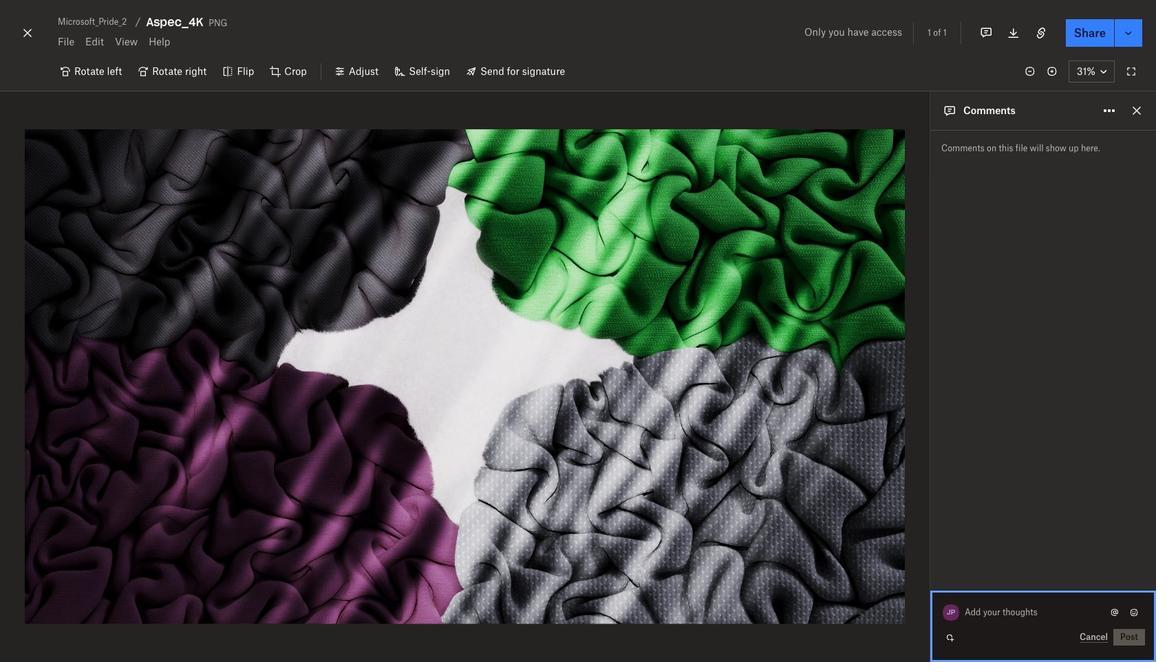 Task type: locate. For each thing, give the bounding box(es) containing it.
add your thoughts image
[[966, 606, 1096, 621]]

close right sidebar image
[[1129, 103, 1145, 119]]

aspec_4k.png image
[[25, 130, 905, 625], [25, 130, 905, 625]]

close image
[[19, 22, 36, 44]]



Task type: vqa. For each thing, say whether or not it's contained in the screenshot.
Close right sidebar icon
yes



Task type: describe. For each thing, give the bounding box(es) containing it.
Add your thoughts text field
[[966, 602, 1107, 624]]



